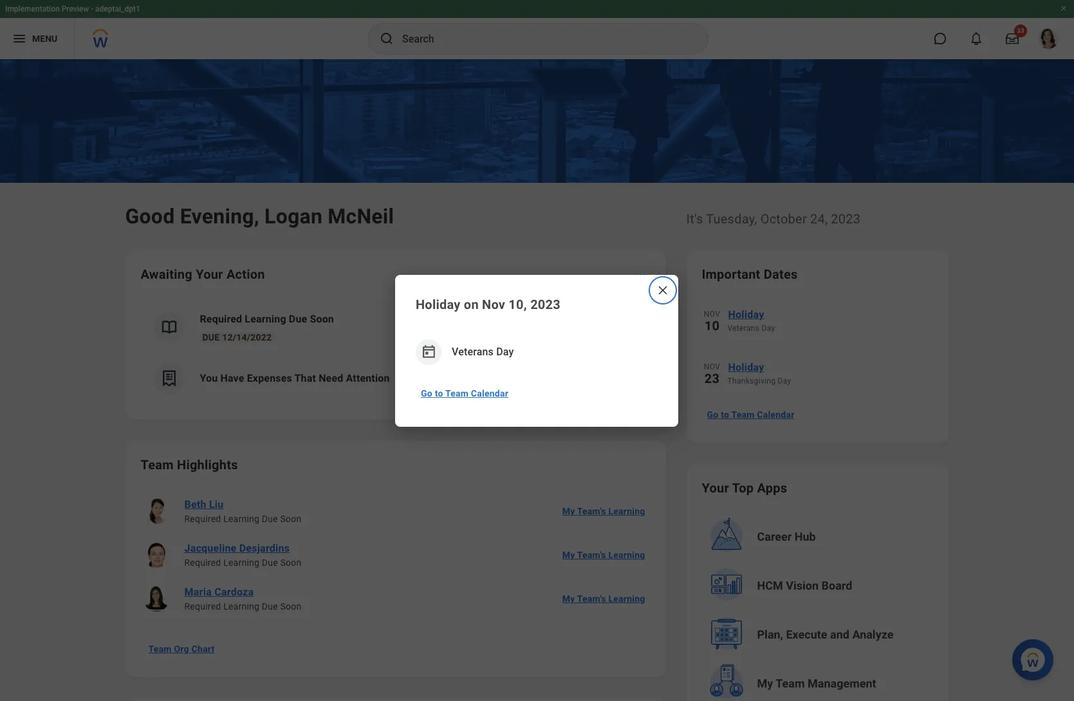 Task type: describe. For each thing, give the bounding box(es) containing it.
2023 for it's tuesday, october 24, 2023
[[831, 211, 861, 227]]

due left 12/14/2022
[[202, 332, 220, 342]]

mcneil
[[328, 204, 394, 229]]

dashboard expenses image
[[159, 369, 179, 388]]

my for maria cardoza
[[562, 594, 575, 604]]

team org chart
[[148, 644, 215, 654]]

learning inside jacqueline desjardins required learning due soon
[[223, 558, 260, 568]]

10,
[[509, 296, 527, 312]]

evening,
[[180, 204, 259, 229]]

holiday on nov 10, 2023 dialog
[[395, 275, 679, 427]]

attention
[[346, 372, 390, 384]]

nov inside dialog
[[482, 296, 505, 312]]

liu
[[209, 498, 224, 511]]

board
[[822, 579, 853, 592]]

team inside 'holiday on nov 10, 2023' dialog
[[445, 388, 469, 398]]

my team's learning button for cardoza
[[557, 586, 651, 612]]

team left org
[[148, 644, 172, 654]]

veterans day
[[452, 345, 514, 358]]

thanksgiving
[[728, 377, 776, 386]]

plan, execute and analyze
[[757, 628, 894, 641]]

nov 23
[[704, 362, 720, 386]]

profile logan mcneil element
[[1031, 24, 1067, 53]]

calendar for go to team calendar button inside the 'holiday on nov 10, 2023' dialog
[[471, 388, 509, 398]]

execute
[[786, 628, 828, 641]]

org
[[174, 644, 189, 654]]

it's tuesday, october 24, 2023
[[687, 211, 861, 227]]

plan,
[[757, 628, 784, 641]]

apps
[[757, 480, 788, 496]]

october
[[761, 211, 807, 227]]

you
[[200, 372, 218, 384]]

team's for desjardins
[[577, 550, 606, 560]]

awaiting your action list
[[141, 301, 651, 404]]

implementation preview -   adeptai_dpt1
[[5, 5, 140, 14]]

2023 for holiday on nov 10, 2023
[[531, 296, 561, 312]]

required for beth
[[184, 514, 221, 524]]

my team's learning button for liu
[[557, 498, 651, 524]]

holiday thanksgiving day
[[728, 361, 792, 386]]

my inside button
[[757, 677, 773, 690]]

veterans inside holiday veterans day
[[728, 324, 760, 333]]

need
[[319, 372, 343, 384]]

to for the right go to team calendar button
[[721, 409, 729, 420]]

preview
[[62, 5, 89, 14]]

holiday for holiday veterans day
[[728, 308, 765, 321]]

12/14/2022
[[222, 332, 272, 342]]

team down thanksgiving on the right bottom of the page
[[732, 409, 755, 420]]

holiday veterans day
[[728, 308, 775, 333]]

cardoza
[[214, 586, 254, 598]]

team down the execute
[[776, 677, 805, 690]]

0 vertical spatial your
[[196, 267, 223, 282]]

day inside dialog
[[496, 345, 514, 358]]

go for go to team calendar button inside the 'holiday on nov 10, 2023' dialog
[[421, 388, 433, 398]]

career hub
[[757, 530, 816, 543]]

you have expenses that need attention button
[[141, 353, 651, 404]]

and
[[831, 628, 850, 641]]

due 12/14/2022
[[202, 332, 272, 342]]

tuesday,
[[706, 211, 757, 227]]

inbox large image
[[1006, 32, 1019, 45]]

action
[[227, 267, 265, 282]]

important dates
[[702, 267, 798, 282]]

vision
[[786, 579, 819, 592]]

required for maria
[[184, 601, 221, 612]]

required for jacqueline
[[184, 558, 221, 568]]

desjardins
[[239, 542, 290, 554]]

learning inside awaiting your action list
[[245, 313, 286, 325]]

important
[[702, 267, 761, 282]]

my team's learning button for desjardins
[[557, 542, 651, 568]]

-
[[91, 5, 93, 14]]

holiday on nov 10, 2023
[[416, 296, 561, 312]]

team org chart button
[[143, 636, 220, 662]]

analyze
[[853, 628, 894, 641]]

on
[[464, 296, 479, 312]]

go to team calendar button inside 'holiday on nov 10, 2023' dialog
[[416, 380, 514, 406]]

implementation preview -   adeptai_dpt1 banner
[[0, 0, 1074, 59]]

24,
[[811, 211, 828, 227]]

hub
[[795, 530, 816, 543]]

hcm vision board
[[757, 579, 853, 592]]

calendar for the right go to team calendar button
[[757, 409, 795, 420]]

my for beth liu
[[562, 506, 575, 516]]

team's for liu
[[577, 506, 606, 516]]

good evening, logan mcneil
[[125, 204, 394, 229]]

1 vertical spatial your
[[702, 480, 729, 496]]

highlights
[[177, 457, 238, 473]]



Task type: vqa. For each thing, say whether or not it's contained in the screenshot.
My Team Management
yes



Task type: locate. For each thing, give the bounding box(es) containing it.
holiday button for 23
[[728, 359, 934, 376]]

2023 inside dialog
[[531, 296, 561, 312]]

2 vertical spatial my team's learning
[[562, 594, 645, 604]]

maria cardoza button
[[179, 585, 259, 600]]

team highlights list
[[141, 489, 651, 621]]

holiday inside dialog
[[416, 296, 461, 312]]

maria
[[184, 586, 212, 598]]

0 horizontal spatial 2023
[[531, 296, 561, 312]]

hcm
[[757, 579, 783, 592]]

beth liu button
[[179, 497, 229, 512]]

plan, execute and analyze button
[[703, 612, 935, 658]]

nov for 23
[[704, 362, 720, 371]]

1 vertical spatial my team's learning button
[[557, 542, 651, 568]]

0 horizontal spatial calendar
[[471, 388, 509, 398]]

calendar
[[471, 388, 509, 398], [757, 409, 795, 420]]

that
[[295, 372, 316, 384]]

1 horizontal spatial go to team calendar
[[707, 409, 795, 420]]

required inside beth liu required learning due soon
[[184, 514, 221, 524]]

go to team calendar
[[421, 388, 509, 398], [707, 409, 795, 420]]

your top apps
[[702, 480, 788, 496]]

good evening, logan mcneil main content
[[0, 59, 1074, 701]]

holiday left on
[[416, 296, 461, 312]]

team down veterans day
[[445, 388, 469, 398]]

good
[[125, 204, 175, 229]]

jacqueline desjardins required learning due soon
[[184, 542, 302, 568]]

required down the beth liu "button"
[[184, 514, 221, 524]]

required inside maria cardoza required learning due soon
[[184, 601, 221, 612]]

day for 10
[[762, 324, 775, 333]]

important dates element
[[702, 299, 934, 399]]

go for the right go to team calendar button
[[707, 409, 719, 420]]

day down the 10,
[[496, 345, 514, 358]]

calendar down veterans day
[[471, 388, 509, 398]]

soon for liu
[[280, 514, 302, 524]]

nov right on
[[482, 296, 505, 312]]

1 horizontal spatial day
[[762, 324, 775, 333]]

search image
[[379, 31, 395, 46]]

2 holiday button from the top
[[728, 359, 934, 376]]

go to team calendar down thanksgiving on the right bottom of the page
[[707, 409, 795, 420]]

team's for cardoza
[[577, 594, 606, 604]]

to
[[435, 388, 443, 398], [721, 409, 729, 420]]

my team's learning for desjardins
[[562, 550, 645, 560]]

awaiting your action
[[141, 267, 265, 282]]

learning inside beth liu required learning due soon
[[223, 514, 260, 524]]

learning
[[245, 313, 286, 325], [609, 506, 645, 516], [223, 514, 260, 524], [609, 550, 645, 560], [223, 558, 260, 568], [609, 594, 645, 604], [223, 601, 260, 612]]

top
[[732, 480, 754, 496]]

my team's learning for cardoza
[[562, 594, 645, 604]]

to inside 'holiday on nov 10, 2023' dialog
[[435, 388, 443, 398]]

notifications large image
[[970, 32, 983, 45]]

go inside main content
[[707, 409, 719, 420]]

0 vertical spatial day
[[762, 324, 775, 333]]

have
[[220, 372, 244, 384]]

soon for desjardins
[[280, 558, 302, 568]]

required up due 12/14/2022
[[200, 313, 242, 325]]

career
[[757, 530, 792, 543]]

go to team calendar inside 'holiday on nov 10, 2023' dialog
[[421, 388, 509, 398]]

jacqueline
[[184, 542, 237, 554]]

holiday inside holiday thanksgiving day
[[728, 361, 765, 373]]

nov
[[482, 296, 505, 312], [704, 310, 720, 319], [704, 362, 720, 371]]

holiday right nov 10
[[728, 308, 765, 321]]

3 my team's learning button from the top
[[557, 586, 651, 612]]

due for beth liu
[[262, 514, 278, 524]]

holiday for holiday on nov 10, 2023
[[416, 296, 461, 312]]

my team's learning button
[[557, 498, 651, 524], [557, 542, 651, 568], [557, 586, 651, 612]]

it's
[[687, 211, 703, 227]]

1 vertical spatial 2023
[[531, 296, 561, 312]]

x image
[[657, 284, 670, 296]]

2023 right 24, at the right of page
[[831, 211, 861, 227]]

3 team's from the top
[[577, 594, 606, 604]]

1 vertical spatial my team's learning
[[562, 550, 645, 560]]

0 horizontal spatial your
[[196, 267, 223, 282]]

learning inside maria cardoza required learning due soon
[[223, 601, 260, 612]]

2 my team's learning button from the top
[[557, 542, 651, 568]]

2 my team's learning from the top
[[562, 550, 645, 560]]

2023 inside the good evening, logan mcneil main content
[[831, 211, 861, 227]]

due inside beth liu required learning due soon
[[262, 514, 278, 524]]

nov for 10
[[704, 310, 720, 319]]

1 my team's learning button from the top
[[557, 498, 651, 524]]

1 horizontal spatial your
[[702, 480, 729, 496]]

10
[[705, 318, 720, 333]]

holiday inside holiday veterans day
[[728, 308, 765, 321]]

go to team calendar down veterans day
[[421, 388, 509, 398]]

holiday up thanksgiving on the right bottom of the page
[[728, 361, 765, 373]]

required down maria
[[184, 601, 221, 612]]

0 vertical spatial go to team calendar
[[421, 388, 509, 398]]

logan
[[265, 204, 323, 229]]

my team management button
[[703, 661, 935, 701]]

to down thanksgiving on the right bottom of the page
[[721, 409, 729, 420]]

nov 10
[[704, 310, 720, 333]]

go to team calendar button down thanksgiving on the right bottom of the page
[[702, 402, 800, 427]]

you have expenses that need attention
[[200, 372, 390, 384]]

1 vertical spatial calendar
[[757, 409, 795, 420]]

1 holiday button from the top
[[728, 306, 934, 323]]

1 vertical spatial holiday button
[[728, 359, 934, 376]]

book open image
[[159, 317, 179, 337]]

career hub button
[[703, 514, 935, 560]]

1 horizontal spatial 2023
[[831, 211, 861, 227]]

0 vertical spatial my team's learning
[[562, 506, 645, 516]]

to down calendar image
[[435, 388, 443, 398]]

0 vertical spatial go
[[421, 388, 433, 398]]

0 vertical spatial to
[[435, 388, 443, 398]]

2 vertical spatial my team's learning button
[[557, 586, 651, 612]]

beth
[[184, 498, 206, 511]]

day right thanksgiving on the right bottom of the page
[[778, 377, 792, 386]]

0 vertical spatial 2023
[[831, 211, 861, 227]]

team highlights
[[141, 457, 238, 473]]

my team management
[[757, 677, 877, 690]]

required inside jacqueline desjardins required learning due soon
[[184, 558, 221, 568]]

nov down 10
[[704, 362, 720, 371]]

dates
[[764, 267, 798, 282]]

due up desjardins
[[262, 514, 278, 524]]

2 team's from the top
[[577, 550, 606, 560]]

management
[[808, 677, 877, 690]]

1 horizontal spatial to
[[721, 409, 729, 420]]

team left the highlights
[[141, 457, 174, 473]]

to inside the good evening, logan mcneil main content
[[721, 409, 729, 420]]

go to team calendar button down veterans day
[[416, 380, 514, 406]]

0 horizontal spatial veterans
[[452, 345, 494, 358]]

soon
[[310, 313, 334, 325], [280, 514, 302, 524], [280, 558, 302, 568], [280, 601, 302, 612]]

1 horizontal spatial veterans
[[728, 324, 760, 333]]

soon for cardoza
[[280, 601, 302, 612]]

due down jacqueline desjardins required learning due soon
[[262, 601, 278, 612]]

veterans right calendar image
[[452, 345, 494, 358]]

2023
[[831, 211, 861, 227], [531, 296, 561, 312]]

holiday
[[416, 296, 461, 312], [728, 308, 765, 321], [728, 361, 765, 373]]

jacqueline desjardins button
[[179, 541, 295, 556]]

1 horizontal spatial go
[[707, 409, 719, 420]]

0 vertical spatial my team's learning button
[[557, 498, 651, 524]]

awaiting
[[141, 267, 192, 282]]

2 horizontal spatial day
[[778, 377, 792, 386]]

nov left holiday veterans day
[[704, 310, 720, 319]]

holiday button
[[728, 306, 934, 323], [728, 359, 934, 376]]

go down calendar image
[[421, 388, 433, 398]]

1 vertical spatial to
[[721, 409, 729, 420]]

2023 right the 10,
[[531, 296, 561, 312]]

1 horizontal spatial go to team calendar button
[[702, 402, 800, 427]]

23
[[705, 371, 720, 386]]

0 horizontal spatial go to team calendar
[[421, 388, 509, 398]]

1 horizontal spatial calendar
[[757, 409, 795, 420]]

my for jacqueline desjardins
[[562, 550, 575, 560]]

soon inside maria cardoza required learning due soon
[[280, 601, 302, 612]]

veterans inside 'holiday on nov 10, 2023' dialog
[[452, 345, 494, 358]]

beth liu required learning due soon
[[184, 498, 302, 524]]

go to team calendar for go to team calendar button inside the 'holiday on nov 10, 2023' dialog
[[421, 388, 509, 398]]

go to team calendar for the right go to team calendar button
[[707, 409, 795, 420]]

my
[[562, 506, 575, 516], [562, 550, 575, 560], [562, 594, 575, 604], [757, 677, 773, 690]]

holiday button for 10
[[728, 306, 934, 323]]

3 my team's learning from the top
[[562, 594, 645, 604]]

day inside holiday veterans day
[[762, 324, 775, 333]]

soon inside awaiting your action list
[[310, 313, 334, 325]]

adeptai_dpt1
[[95, 5, 140, 14]]

holiday for holiday thanksgiving day
[[728, 361, 765, 373]]

expenses
[[247, 372, 292, 384]]

0 horizontal spatial to
[[435, 388, 443, 398]]

required inside awaiting your action list
[[200, 313, 242, 325]]

required learning due soon
[[200, 313, 334, 325]]

required
[[200, 313, 242, 325], [184, 514, 221, 524], [184, 558, 221, 568], [184, 601, 221, 612]]

due down desjardins
[[262, 558, 278, 568]]

team
[[445, 388, 469, 398], [732, 409, 755, 420], [141, 457, 174, 473], [148, 644, 172, 654], [776, 677, 805, 690]]

your left top
[[702, 480, 729, 496]]

calendar inside 'holiday on nov 10, 2023' dialog
[[471, 388, 509, 398]]

day
[[762, 324, 775, 333], [496, 345, 514, 358], [778, 377, 792, 386]]

my team's learning
[[562, 506, 645, 516], [562, 550, 645, 560], [562, 594, 645, 604]]

team's
[[577, 506, 606, 516], [577, 550, 606, 560], [577, 594, 606, 604]]

0 horizontal spatial go to team calendar button
[[416, 380, 514, 406]]

calendar image
[[421, 344, 437, 360]]

implementation
[[5, 5, 60, 14]]

day inside holiday thanksgiving day
[[778, 377, 792, 386]]

due inside maria cardoza required learning due soon
[[262, 601, 278, 612]]

0 horizontal spatial go
[[421, 388, 433, 398]]

due up you have expenses that need attention
[[289, 313, 307, 325]]

1 my team's learning from the top
[[562, 506, 645, 516]]

due for maria cardoza
[[262, 601, 278, 612]]

go to team calendar button
[[416, 380, 514, 406], [702, 402, 800, 427]]

veterans
[[728, 324, 760, 333], [452, 345, 494, 358]]

soon inside jacqueline desjardins required learning due soon
[[280, 558, 302, 568]]

go to team calendar inside the good evening, logan mcneil main content
[[707, 409, 795, 420]]

2 vertical spatial team's
[[577, 594, 606, 604]]

1 vertical spatial team's
[[577, 550, 606, 560]]

1 vertical spatial go to team calendar
[[707, 409, 795, 420]]

close environment banner image
[[1060, 5, 1068, 12]]

1 vertical spatial go
[[707, 409, 719, 420]]

go inside 'holiday on nov 10, 2023' dialog
[[421, 388, 433, 398]]

go down 23
[[707, 409, 719, 420]]

0 vertical spatial team's
[[577, 506, 606, 516]]

0 horizontal spatial day
[[496, 345, 514, 358]]

1 vertical spatial veterans
[[452, 345, 494, 358]]

hcm vision board button
[[703, 563, 935, 609]]

maria cardoza required learning due soon
[[184, 586, 302, 612]]

1 vertical spatial day
[[496, 345, 514, 358]]

day up holiday thanksgiving day
[[762, 324, 775, 333]]

required down jacqueline at the bottom left of page
[[184, 558, 221, 568]]

chart
[[192, 644, 215, 654]]

due for jacqueline desjardins
[[262, 558, 278, 568]]

1 team's from the top
[[577, 506, 606, 516]]

due inside jacqueline desjardins required learning due soon
[[262, 558, 278, 568]]

to for go to team calendar button inside the 'holiday on nov 10, 2023' dialog
[[435, 388, 443, 398]]

calendar down thanksgiving on the right bottom of the page
[[757, 409, 795, 420]]

calendar inside the good evening, logan mcneil main content
[[757, 409, 795, 420]]

go
[[421, 388, 433, 398], [707, 409, 719, 420]]

0 vertical spatial calendar
[[471, 388, 509, 398]]

day for 23
[[778, 377, 792, 386]]

veterans right 10
[[728, 324, 760, 333]]

0 vertical spatial holiday button
[[728, 306, 934, 323]]

my team's learning for liu
[[562, 506, 645, 516]]

0 vertical spatial veterans
[[728, 324, 760, 333]]

2 vertical spatial day
[[778, 377, 792, 386]]

due
[[289, 313, 307, 325], [202, 332, 220, 342], [262, 514, 278, 524], [262, 558, 278, 568], [262, 601, 278, 612]]

your left action
[[196, 267, 223, 282]]

soon inside beth liu required learning due soon
[[280, 514, 302, 524]]

your
[[196, 267, 223, 282], [702, 480, 729, 496]]



